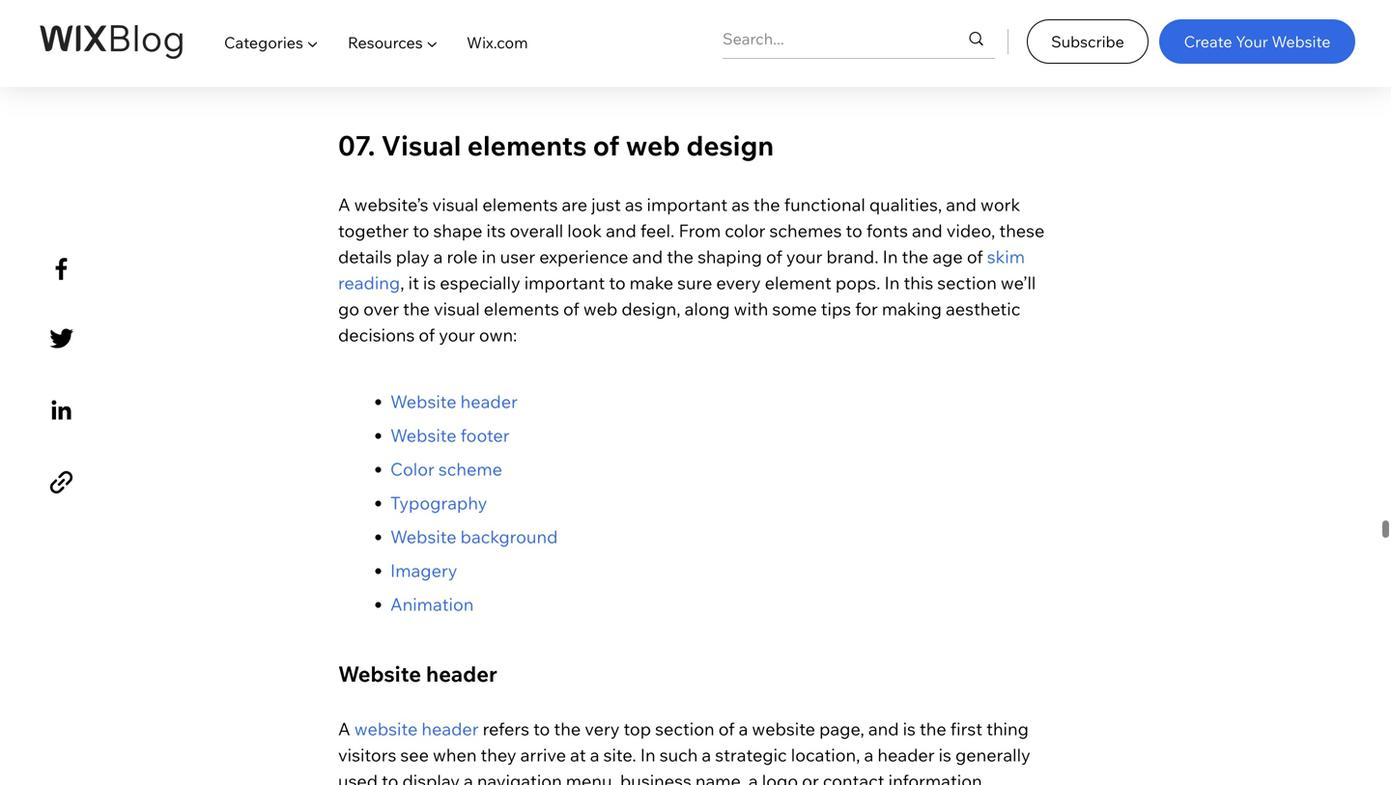Task type: locate. For each thing, give the bounding box(es) containing it.
qualities,
[[870, 194, 942, 216]]

important inside , it is especially important to make sure every element pops. in this section we'll go over the visual elements of web design, along with some tips for making aesthetic decisions of your own:
[[524, 272, 605, 294]]

2 ▼ from the left
[[426, 33, 438, 52]]

2 website from the left
[[752, 719, 816, 740]]

0 vertical spatial visual
[[432, 194, 479, 216]]

in
[[482, 246, 496, 268]]

0 vertical spatial important
[[647, 194, 728, 216]]

header up information.
[[878, 745, 935, 766]]

1 vertical spatial important
[[524, 272, 605, 294]]

user
[[500, 246, 536, 268]]

visual inside , it is especially important to make sure every element pops. in this section we'll go over the visual elements of web design, along with some tips for making aesthetic decisions of your own:
[[434, 298, 480, 320]]

used
[[338, 771, 378, 786]]

share article on facebook image
[[44, 252, 78, 286]]

1 vertical spatial a
[[338, 719, 350, 740]]

the up the color
[[754, 194, 780, 216]]

1 vertical spatial in
[[885, 272, 900, 294]]

▼ right 'resources'
[[426, 33, 438, 52]]

1 horizontal spatial is
[[903, 719, 916, 740]]

a up together
[[338, 194, 350, 216]]

a inside a website's visual elements are just as important as the functional qualities, and work together to shape its overall look and feel. from color schemes to fonts and video, these details play a role in user experience and the shaping of your brand. in the age of
[[338, 194, 350, 216]]

website for website header link
[[390, 391, 457, 413]]

footer
[[461, 425, 510, 447]]

a up visitors
[[338, 719, 350, 740]]

of right the decisions
[[419, 324, 435, 346]]

categories ▼
[[224, 33, 318, 52]]

skim
[[987, 246, 1025, 268]]

0 horizontal spatial section
[[655, 719, 715, 740]]

2 vertical spatial is
[[939, 745, 952, 766]]

important
[[647, 194, 728, 216], [524, 272, 605, 294]]

website for website footer link
[[390, 425, 457, 447]]

the
[[754, 194, 780, 216], [667, 246, 694, 268], [902, 246, 929, 268], [403, 298, 430, 320], [554, 719, 581, 740], [920, 719, 947, 740]]

0 horizontal spatial ▼
[[307, 33, 318, 52]]

header inside "refers to the very top section of a website page, and is the first thing visitors see when they arrive at a site. in such a strategic location, a header is generally used to display a navigation menu, business name, a logo or contact information."
[[878, 745, 935, 766]]

overall
[[510, 220, 564, 242]]

in inside , it is especially important to make sure every element pops. in this section we'll go over the visual elements of web design, along with some tips for making aesthetic decisions of your own:
[[885, 272, 900, 294]]

and up video,
[[946, 194, 977, 216]]

0 vertical spatial in
[[883, 246, 898, 268]]

every
[[716, 272, 761, 294]]

section up aesthetic
[[938, 272, 997, 294]]

in down "fonts"
[[883, 246, 898, 268]]

web inside , it is especially important to make sure every element pops. in this section we'll go over the visual elements of web design, along with some tips for making aesthetic decisions of your own:
[[583, 298, 618, 320]]

the down it
[[403, 298, 430, 320]]

information.
[[889, 771, 987, 786]]

resources  ▼
[[348, 33, 438, 52]]

website header link
[[354, 719, 479, 740]]

website header up website footer link
[[390, 391, 518, 413]]

None search field
[[723, 19, 995, 58]]

visual down the especially
[[434, 298, 480, 320]]

reading
[[338, 272, 400, 294]]

refers to the very top section of a website page, and is the first thing visitors see when they arrive at a site. in such a strategic location, a header is generally used to display a navigation menu, business name, a logo or contact information.
[[338, 719, 1035, 786]]

a up 'name,'
[[702, 745, 711, 766]]

animation link
[[390, 594, 474, 616]]

0 vertical spatial is
[[423, 272, 436, 294]]

the inside , it is especially important to make sure every element pops. in this section we'll go over the visual elements of web design, along with some tips for making aesthetic decisions of your own:
[[403, 298, 430, 320]]

0 horizontal spatial website
[[354, 719, 418, 740]]

look
[[568, 220, 602, 242]]

decisions
[[338, 324, 415, 346]]

1 vertical spatial elements
[[483, 194, 558, 216]]

0 vertical spatial web
[[626, 129, 680, 162]]

arrive
[[521, 745, 566, 766]]

share article on facebook image
[[44, 252, 78, 286]]

▼ for categories ▼
[[307, 33, 318, 52]]

website up strategic
[[752, 719, 816, 740]]

role
[[447, 246, 478, 268]]

0 horizontal spatial web
[[583, 298, 618, 320]]

0 vertical spatial section
[[938, 272, 997, 294]]

we'll
[[1001, 272, 1036, 294]]

1 horizontal spatial your
[[786, 246, 823, 268]]

video,
[[947, 220, 996, 242]]

share article on linkedin image
[[44, 393, 78, 427], [44, 393, 78, 427]]

1 vertical spatial web
[[583, 298, 618, 320]]

in inside a website's visual elements are just as important as the functional qualities, and work together to shape its overall look and feel. from color schemes to fonts and video, these details play a role in user experience and the shaping of your brand. in the age of
[[883, 246, 898, 268]]

as
[[625, 194, 643, 216], [732, 194, 750, 216]]

its
[[487, 220, 506, 242]]

display
[[402, 771, 460, 786]]

0 vertical spatial your
[[786, 246, 823, 268]]

website header up website header link at the bottom left of the page
[[338, 661, 502, 688]]

elements up own:
[[484, 298, 559, 320]]

and
[[946, 194, 977, 216], [606, 220, 637, 242], [912, 220, 943, 242], [632, 246, 663, 268], [869, 719, 899, 740]]

some
[[772, 298, 817, 320]]

color
[[725, 220, 766, 242]]

a
[[434, 246, 443, 268], [739, 719, 748, 740], [590, 745, 600, 766], [702, 745, 711, 766], [864, 745, 874, 766], [464, 771, 473, 786], [749, 771, 758, 786]]

age
[[933, 246, 963, 268]]

0 horizontal spatial as
[[625, 194, 643, 216]]

website up visitors
[[354, 719, 418, 740]]

of up element
[[766, 246, 783, 268]]

1 horizontal spatial as
[[732, 194, 750, 216]]

important up the from
[[647, 194, 728, 216]]

web left design
[[626, 129, 680, 162]]

your inside a website's visual elements are just as important as the functional qualities, and work together to shape its overall look and feel. from color schemes to fonts and video, these details play a role in user experience and the shaping of your brand. in the age of
[[786, 246, 823, 268]]

details
[[338, 246, 392, 268]]

a up strategic
[[739, 719, 748, 740]]

website footer
[[390, 425, 510, 447]]

1 horizontal spatial section
[[938, 272, 997, 294]]

important down experience at the left top of the page
[[524, 272, 605, 294]]

1 horizontal spatial website
[[752, 719, 816, 740]]

of up strategic
[[719, 719, 735, 740]]

0 horizontal spatial your
[[439, 324, 475, 346]]

of up just
[[593, 129, 620, 162]]

website
[[354, 719, 418, 740], [752, 719, 816, 740]]

website for website background link
[[390, 526, 457, 548]]

share article on twitter image
[[44, 322, 78, 356], [44, 322, 78, 356]]

in up business
[[640, 745, 656, 766]]

▼ right categories
[[307, 33, 318, 52]]

0 horizontal spatial is
[[423, 272, 436, 294]]

in left this
[[885, 272, 900, 294]]

web
[[626, 129, 680, 162], [583, 298, 618, 320]]

2 vertical spatial in
[[640, 745, 656, 766]]

and right page, on the right of the page
[[869, 719, 899, 740]]

elements up are on the left top
[[467, 129, 587, 162]]

your left own:
[[439, 324, 475, 346]]

a for a website header
[[338, 719, 350, 740]]

to
[[413, 220, 430, 242], [846, 220, 863, 242], [609, 272, 626, 294], [533, 719, 550, 740], [382, 771, 399, 786]]

to right the used
[[382, 771, 399, 786]]

1 a from the top
[[338, 194, 350, 216]]

0 vertical spatial website header
[[390, 391, 518, 413]]

fonts
[[867, 220, 908, 242]]

1 vertical spatial is
[[903, 719, 916, 740]]

is inside , it is especially important to make sure every element pops. in this section we'll go over the visual elements of web design, along with some tips for making aesthetic decisions of your own:
[[423, 272, 436, 294]]

2 vertical spatial elements
[[484, 298, 559, 320]]

they
[[481, 745, 517, 766]]

typography
[[390, 492, 487, 514]]

section up such
[[655, 719, 715, 740]]

as up the color
[[732, 194, 750, 216]]

a left role
[[434, 246, 443, 268]]

copy link of the article image
[[44, 466, 78, 500]]

shaping
[[698, 246, 762, 268]]

1 horizontal spatial web
[[626, 129, 680, 162]]

website up color
[[390, 425, 457, 447]]

website
[[1272, 32, 1331, 51], [390, 391, 457, 413], [390, 425, 457, 447], [390, 526, 457, 548], [338, 661, 421, 688]]

as right just
[[625, 194, 643, 216]]

1 vertical spatial your
[[439, 324, 475, 346]]

at
[[570, 745, 586, 766]]

1 website from the left
[[354, 719, 418, 740]]

site.
[[604, 745, 637, 766]]

website up a website header
[[338, 661, 421, 688]]

very
[[585, 719, 620, 740]]

1 horizontal spatial ▼
[[426, 33, 438, 52]]

to left make
[[609, 272, 626, 294]]

1 ▼ from the left
[[307, 33, 318, 52]]

header
[[461, 391, 518, 413], [426, 661, 497, 688], [422, 719, 479, 740], [878, 745, 935, 766]]

work
[[981, 194, 1021, 216]]

1 as from the left
[[625, 194, 643, 216]]

and up make
[[632, 246, 663, 268]]

0 horizontal spatial important
[[524, 272, 605, 294]]

subscribe
[[1051, 32, 1125, 51]]

1 vertical spatial visual
[[434, 298, 480, 320]]

and down just
[[606, 220, 637, 242]]

see
[[400, 745, 429, 766]]

elements up overall
[[483, 194, 558, 216]]

web left design,
[[583, 298, 618, 320]]

visual up shape
[[432, 194, 479, 216]]

,
[[400, 272, 404, 294]]

your down schemes
[[786, 246, 823, 268]]

skim reading
[[338, 246, 1029, 294]]

▼ for resources  ▼
[[426, 33, 438, 52]]

and up age
[[912, 220, 943, 242]]

your
[[786, 246, 823, 268], [439, 324, 475, 346]]

section
[[938, 272, 997, 294], [655, 719, 715, 740]]

skim reading link
[[338, 246, 1029, 294]]

elements inside , it is especially important to make sure every element pops. in this section we'll go over the visual elements of web design, along with some tips for making aesthetic decisions of your own:
[[484, 298, 559, 320]]

create
[[1184, 32, 1233, 51]]

web design responsive vs adaptive design image
[[338, 0, 1053, 58]]

contact
[[823, 771, 885, 786]]

2 a from the top
[[338, 719, 350, 740]]

0 vertical spatial a
[[338, 194, 350, 216]]

website up the imagery link
[[390, 526, 457, 548]]

a up contact
[[864, 745, 874, 766]]

website up website footer link
[[390, 391, 457, 413]]

1 vertical spatial section
[[655, 719, 715, 740]]

header up refers
[[426, 661, 497, 688]]

go
[[338, 298, 360, 320]]

, it is especially important to make sure every element pops. in this section we'll go over the visual elements of web design, along with some tips for making aesthetic decisions of your own:
[[338, 272, 1040, 346]]

2 horizontal spatial is
[[939, 745, 952, 766]]

a
[[338, 194, 350, 216], [338, 719, 350, 740]]

a right at
[[590, 745, 600, 766]]

design,
[[622, 298, 681, 320]]

1 horizontal spatial important
[[647, 194, 728, 216]]



Task type: vqa. For each thing, say whether or not it's contained in the screenshot.
Health & Wellness website templates - Fitness Trainer image
no



Task type: describe. For each thing, give the bounding box(es) containing it.
your
[[1236, 32, 1269, 51]]

color scheme
[[390, 459, 502, 480]]

wix.com
[[467, 33, 528, 52]]

typography link
[[390, 492, 487, 514]]

scheme
[[439, 459, 502, 480]]

a inside a website's visual elements are just as important as the functional qualities, and work together to shape its overall look and feel. from color schemes to fonts and video, these details play a role in user experience and the shaping of your brand. in the age of
[[434, 246, 443, 268]]

website right your
[[1272, 32, 1331, 51]]

background
[[461, 526, 558, 548]]

with
[[734, 298, 769, 320]]

section inside , it is especially important to make sure every element pops. in this section we'll go over the visual elements of web design, along with some tips for making aesthetic decisions of your own:
[[938, 272, 997, 294]]

design
[[687, 129, 774, 162]]

especially
[[440, 272, 520, 294]]

07.
[[338, 129, 375, 162]]

together
[[338, 220, 409, 242]]

refers
[[483, 719, 530, 740]]

0 vertical spatial elements
[[467, 129, 587, 162]]

location,
[[791, 745, 860, 766]]

experience
[[539, 246, 629, 268]]

from
[[679, 220, 721, 242]]

header up footer
[[461, 391, 518, 413]]

aesthetic
[[946, 298, 1021, 320]]

just
[[591, 194, 621, 216]]

of down experience at the left top of the page
[[563, 298, 580, 320]]

website inside "refers to the very top section of a website page, and is the first thing visitors see when they arrive at a site. in such a strategic location, a header is generally used to display a navigation menu, business name, a logo or contact information."
[[752, 719, 816, 740]]

wix.com link
[[452, 15, 543, 70]]

in inside "refers to the very top section of a website page, and is the first thing visitors see when they arrive at a site. in such a strategic location, a header is generally used to display a navigation menu, business name, a logo or contact information."
[[640, 745, 656, 766]]

to up play
[[413, 220, 430, 242]]

feel.
[[641, 220, 675, 242]]

visitors
[[338, 745, 397, 766]]

Search... search field
[[723, 19, 929, 58]]

color scheme link
[[390, 459, 502, 480]]

or
[[802, 771, 819, 786]]

imagery link
[[390, 560, 461, 582]]

it
[[408, 272, 419, 294]]

make
[[630, 272, 674, 294]]

brand.
[[827, 246, 879, 268]]

strategic
[[715, 745, 787, 766]]

visual
[[381, 129, 461, 162]]

of inside "refers to the very top section of a website page, and is the first thing visitors see when they arrive at a site. in such a strategic location, a header is generally used to display a navigation menu, business name, a logo or contact information."
[[719, 719, 735, 740]]

logo
[[762, 771, 798, 786]]

shape
[[433, 220, 483, 242]]

imagery
[[390, 560, 461, 582]]

business
[[620, 771, 692, 786]]

the up at
[[554, 719, 581, 740]]

resources
[[348, 33, 423, 52]]

making
[[882, 298, 942, 320]]

a website's visual elements are just as important as the functional qualities, and work together to shape its overall look and feel. from color schemes to fonts and video, these details play a role in user experience and the shaping of your brand. in the age of
[[338, 194, 1049, 268]]

07. visual elements of web design
[[338, 129, 774, 162]]

website header link
[[390, 391, 518, 413]]

when
[[433, 745, 477, 766]]

and inside "refers to the very top section of a website page, and is the first thing visitors see when they arrive at a site. in such a strategic location, a header is generally used to display a navigation menu, business name, a logo or contact information."
[[869, 719, 899, 740]]

1 vertical spatial website header
[[338, 661, 502, 688]]

your inside , it is especially important to make sure every element pops. in this section we'll go over the visual elements of web design, along with some tips for making aesthetic decisions of your own:
[[439, 324, 475, 346]]

website's
[[354, 194, 429, 216]]

along
[[685, 298, 730, 320]]

website footer link
[[390, 425, 510, 447]]

a website header
[[338, 719, 479, 740]]

a down strategic
[[749, 771, 758, 786]]

visual inside a website's visual elements are just as important as the functional qualities, and work together to shape its overall look and feel. from color schemes to fonts and video, these details play a role in user experience and the shaping of your brand. in the age of
[[432, 194, 479, 216]]

of down video,
[[967, 246, 983, 268]]

a for a website's visual elements are just as important as the functional qualities, and work together to shape its overall look and feel. from color schemes to fonts and video, these details play a role in user experience and the shaping of your brand. in the age of
[[338, 194, 350, 216]]

tips
[[821, 298, 851, 320]]

section inside "refers to the very top section of a website page, and is the first thing visitors see when they arrive at a site. in such a strategic location, a header is generally used to display a navigation menu, business name, a logo or contact information."
[[655, 719, 715, 740]]

elements inside a website's visual elements are just as important as the functional qualities, and work together to shape its overall look and feel. from color schemes to fonts and video, these details play a role in user experience and the shaping of your brand. in the age of
[[483, 194, 558, 216]]

pops.
[[836, 272, 881, 294]]

over
[[363, 298, 399, 320]]

page,
[[820, 719, 865, 740]]

create your website
[[1184, 32, 1331, 51]]

these
[[1000, 220, 1045, 242]]

this
[[904, 272, 934, 294]]

a down when
[[464, 771, 473, 786]]

create your website link
[[1160, 19, 1356, 64]]

website background link
[[390, 526, 558, 548]]

menu,
[[566, 771, 616, 786]]

navigation
[[477, 771, 562, 786]]

element
[[765, 272, 832, 294]]

sure
[[677, 272, 712, 294]]

own:
[[479, 324, 517, 346]]

the up this
[[902, 246, 929, 268]]

animation
[[390, 594, 474, 616]]

the left first in the bottom of the page
[[920, 719, 947, 740]]

thing
[[987, 719, 1029, 740]]

header up when
[[422, 719, 479, 740]]

schemes
[[770, 220, 842, 242]]

website background
[[390, 526, 558, 548]]

for
[[855, 298, 878, 320]]

important inside a website's visual elements are just as important as the functional qualities, and work together to shape its overall look and feel. from color schemes to fonts and video, these details play a role in user experience and the shaping of your brand. in the age of
[[647, 194, 728, 216]]

to inside , it is especially important to make sure every element pops. in this section we'll go over the visual elements of web design, along with some tips for making aesthetic decisions of your own:
[[609, 272, 626, 294]]

play
[[396, 246, 430, 268]]

name,
[[696, 771, 745, 786]]

copy link of the article image
[[44, 466, 78, 500]]

color
[[390, 459, 435, 480]]

such
[[660, 745, 698, 766]]

2 as from the left
[[732, 194, 750, 216]]

to up arrive on the left
[[533, 719, 550, 740]]

subscribe link
[[1027, 19, 1149, 64]]

first
[[951, 719, 983, 740]]

functional
[[784, 194, 866, 216]]

the up sure
[[667, 246, 694, 268]]

to up brand. at top
[[846, 220, 863, 242]]

categories
[[224, 33, 303, 52]]



